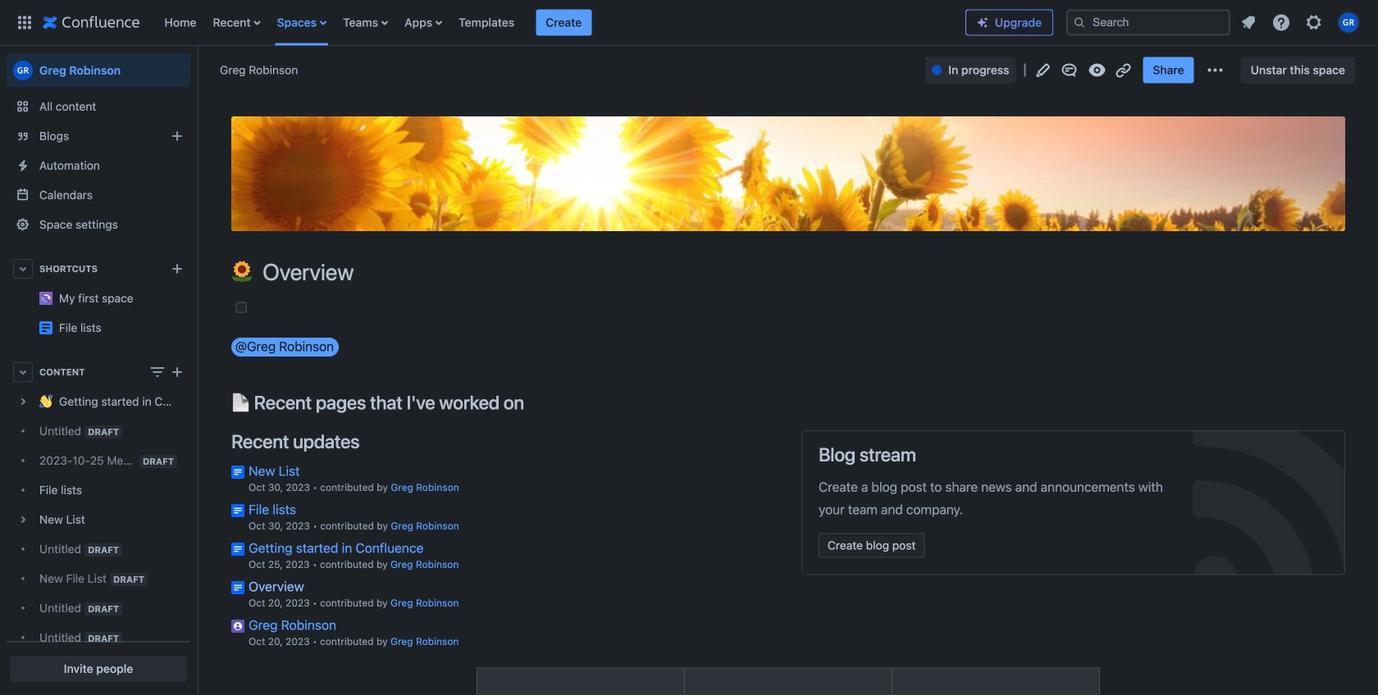 Task type: describe. For each thing, give the bounding box(es) containing it.
tree inside space element
[[7, 387, 190, 696]]

create a page image
[[167, 363, 187, 382]]

more actions image
[[1205, 60, 1225, 80]]

edit this page image
[[1033, 60, 1053, 80]]

create a blog image
[[167, 126, 187, 146]]

appswitcher icon image
[[15, 13, 34, 32]]

change view image
[[148, 363, 167, 382]]

global element
[[10, 0, 965, 46]]

settings icon image
[[1304, 13, 1324, 32]]

collapse sidebar image
[[179, 54, 215, 87]]

space element
[[0, 46, 197, 696]]



Task type: vqa. For each thing, say whether or not it's contained in the screenshot.
Copy icon to the left
no



Task type: locate. For each thing, give the bounding box(es) containing it.
0 horizontal spatial list
[[156, 0, 965, 46]]

list item
[[536, 9, 592, 36]]

list
[[156, 0, 965, 46], [1234, 8, 1368, 37]]

stop watching image
[[1087, 60, 1107, 80]]

help icon image
[[1271, 13, 1291, 32]]

banner
[[0, 0, 1378, 46]]

notification icon image
[[1239, 13, 1258, 32]]

confluence image
[[43, 13, 140, 32], [43, 13, 140, 32]]

copy image
[[523, 393, 542, 412]]

list for premium image
[[1234, 8, 1368, 37]]

copy link image
[[1113, 60, 1133, 80]]

premium image
[[976, 16, 989, 29]]

:sunflower: image
[[231, 261, 253, 283], [231, 261, 253, 283]]

list for appswitcher icon
[[156, 0, 965, 46]]

search image
[[1073, 16, 1086, 29]]

list item inside global element
[[536, 9, 592, 36]]

None search field
[[1066, 9, 1230, 36]]

1 horizontal spatial list
[[1234, 8, 1368, 37]]

Search field
[[1066, 9, 1230, 36]]

file lists image
[[39, 322, 52, 335]]

tree
[[7, 387, 190, 696]]

add shortcut image
[[167, 259, 187, 279]]



